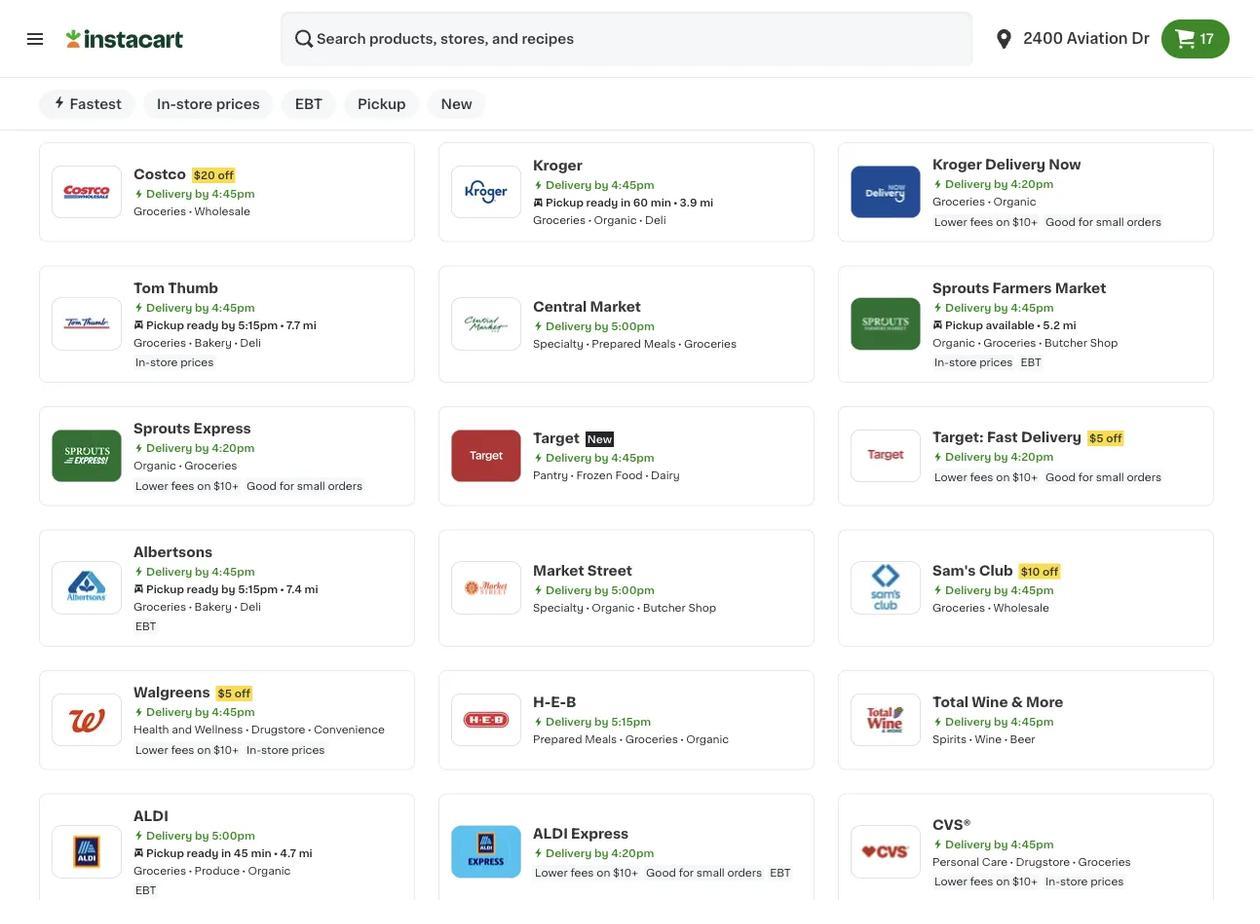 Task type: vqa. For each thing, say whether or not it's contained in the screenshot.


Task type: describe. For each thing, give the bounding box(es) containing it.
fees inside health and wellness drugstore convenience lower fees on $10+ in-store prices
[[171, 745, 194, 755]]

7.7
[[286, 320, 300, 330]]

in- inside health and wellness drugstore convenience lower fees on $10+ in-store prices
[[247, 745, 261, 755]]

in- inside button
[[157, 97, 176, 111]]

delivery up "lower fees on $10+ good for small orders"
[[1022, 431, 1082, 444]]

pickup for tom thumb
[[146, 320, 184, 330]]

pantry frozen food dairy
[[533, 470, 680, 481]]

prices inside organic groceries butcher shop in-store prices ebt
[[980, 357, 1013, 368]]

delivery for kroger delivery now logo
[[946, 179, 992, 189]]

butcher for organic
[[643, 603, 686, 613]]

organic inside organic groceries butcher shop in-store prices ebt
[[933, 337, 976, 348]]

b
[[566, 696, 577, 710]]

4:45pm for sprouts farmers market logo
[[1011, 302, 1054, 313]]

by for "walgreens logo"
[[195, 707, 209, 718]]

groceries produce organic ebt
[[134, 865, 291, 896]]

2 vertical spatial 5:00pm
[[212, 830, 255, 841]]

shop for organic groceries butcher shop in-store prices ebt
[[1090, 337, 1118, 348]]

0 vertical spatial prepared
[[592, 338, 641, 349]]

groceries wholesale for $20
[[134, 206, 250, 217]]

bakery for albertsons
[[195, 601, 232, 612]]

by for sam's club logo
[[994, 585, 1008, 596]]

&
[[1012, 696, 1023, 710]]

delivery by 4:45pm for target logo
[[546, 453, 655, 464]]

aldi for aldi express
[[533, 827, 568, 841]]

$5 inside walgreens $5 off
[[218, 689, 232, 699]]

orders inside groceries organic lower fees on $10+ good for small orders
[[1127, 216, 1162, 227]]

7.4 mi
[[286, 584, 318, 594]]

organic groceries butcher shop in-store prices ebt
[[933, 337, 1118, 368]]

albertsons logo image
[[61, 563, 112, 614]]

ready for tom thumb
[[187, 320, 219, 330]]

delivery for the costco logo
[[146, 189, 192, 199]]

0 vertical spatial deli
[[645, 215, 666, 226]]

walgreens $5 off
[[134, 686, 251, 700]]

delivery by 4:20pm down fast
[[946, 452, 1054, 462]]

7.4
[[286, 584, 302, 594]]

4.7 mi
[[280, 848, 313, 859]]

for inside organic groceries lower fees on $10+ good for small orders
[[279, 480, 294, 491]]

ready for albertsons
[[187, 584, 219, 594]]

by for the 'h-e-b logo'
[[595, 717, 609, 728]]

delivery for "walgreens logo"
[[146, 707, 192, 718]]

5:15pm for albertsons
[[238, 584, 278, 594]]

in for kroger
[[621, 198, 631, 208]]

by for sprouts farmers market logo
[[994, 302, 1008, 313]]

ready for aldi
[[187, 848, 219, 859]]

lower fees on $10+ good for small orders
[[935, 472, 1162, 482]]

cvs®
[[933, 818, 972, 832]]

convenience inside convenience button
[[285, 37, 358, 48]]

pickup for aldi
[[146, 848, 184, 859]]

pets
[[391, 37, 416, 48]]

total
[[933, 696, 969, 710]]

delivery by 4:45pm for sam's club logo
[[946, 585, 1054, 596]]

target
[[533, 432, 580, 446]]

dr
[[1132, 32, 1150, 46]]

club
[[979, 564, 1013, 578]]

ebt inside organic groceries butcher shop in-store prices ebt
[[1021, 357, 1042, 368]]

care
[[982, 857, 1008, 867]]

spirits
[[933, 735, 967, 745]]

2 horizontal spatial market
[[1055, 281, 1107, 295]]

personal care drugstore groceries lower fees on $10+ in-store prices
[[933, 857, 1131, 887]]

personal
[[933, 857, 980, 867]]

drugstore inside health and wellness drugstore convenience lower fees on $10+ in-store prices
[[251, 725, 306, 735]]

groceries wholesale for club
[[933, 603, 1050, 613]]

convenience button
[[285, 0, 359, 51]]

on down fast
[[997, 472, 1010, 482]]

3.9 mi
[[680, 198, 714, 208]]

$10+ inside groceries organic lower fees on $10+ good for small orders
[[1013, 216, 1038, 227]]

sam's
[[933, 564, 976, 578]]

deli for albertsons
[[240, 601, 261, 612]]

delivery by 4:20pm for sprouts express
[[146, 443, 255, 454]]

beauty button
[[448, 0, 522, 51]]

h-
[[533, 696, 551, 710]]

beer
[[1010, 735, 1036, 745]]

pickup inside button
[[358, 97, 406, 111]]

4:20pm down target: fast delivery $5 off
[[1011, 452, 1054, 462]]

sam's club $10 off
[[933, 564, 1059, 578]]

small inside organic groceries lower fees on $10+ good for small orders
[[297, 480, 325, 491]]

5.2 mi
[[1043, 320, 1077, 330]]

store inside organic groceries butcher shop in-store prices ebt
[[949, 357, 977, 368]]

specialty for central market
[[533, 338, 584, 349]]

7.7 mi
[[286, 320, 317, 330]]

pickup ready in 60 min
[[546, 198, 672, 208]]

delivery for kroger logo
[[546, 180, 592, 191]]

4.7
[[280, 848, 296, 859]]

spirits wine beer
[[933, 735, 1036, 745]]

mi for sprouts farmers market
[[1063, 320, 1077, 330]]

groceries inside organic groceries butcher shop in-store prices ebt
[[984, 337, 1037, 348]]

delivery for sam's club logo
[[946, 585, 992, 596]]

1 2400 aviation dr button from the left
[[981, 12, 1162, 66]]

delivery for aldi express logo
[[546, 848, 592, 859]]

orders inside organic groceries lower fees on $10+ good for small orders
[[328, 480, 363, 491]]

Search field
[[281, 12, 973, 66]]

delivery for target: fast delivery logo
[[946, 452, 992, 462]]

aldi logo image
[[61, 827, 112, 878]]

market street
[[533, 564, 632, 578]]

pharmacy button
[[530, 0, 604, 51]]

sprouts for sprouts express
[[134, 422, 190, 436]]

central market
[[533, 300, 641, 314]]

delivery by 4:45pm for "walgreens logo"
[[146, 707, 255, 718]]

delivery for market street logo
[[546, 585, 592, 596]]

organic inside organic groceries lower fees on $10+ good for small orders
[[134, 460, 176, 471]]

lower inside groceries organic lower fees on $10+ good for small orders
[[935, 216, 968, 227]]

2400 aviation dr
[[1024, 32, 1150, 46]]

in- inside the groceries bakery deli in-store prices
[[135, 357, 150, 368]]

1 vertical spatial market
[[590, 300, 641, 314]]

ebt inside button
[[295, 97, 323, 111]]

on inside health and wellness drugstore convenience lower fees on $10+ in-store prices
[[197, 745, 211, 755]]

target logo image
[[461, 431, 512, 482]]

market street logo image
[[461, 563, 512, 614]]

produce
[[195, 865, 240, 876]]

grocery
[[53, 37, 99, 48]]

groceries organic lower fees on $10+ good for small orders
[[933, 196, 1162, 227]]

fees down the aldi express
[[571, 868, 594, 879]]

butcher for groceries
[[1045, 337, 1088, 348]]

health and wellness drugstore convenience lower fees on $10+ in-store prices
[[134, 725, 385, 755]]

express for aldi express
[[571, 827, 629, 841]]

and
[[172, 725, 192, 735]]

food
[[616, 470, 643, 481]]

fees inside organic groceries lower fees on $10+ good for small orders
[[171, 480, 194, 491]]

pets button
[[367, 0, 441, 51]]

groceries organic deli
[[533, 215, 666, 226]]

fees inside groceries organic lower fees on $10+ good for small orders
[[970, 216, 994, 227]]

60
[[633, 198, 648, 208]]

kroger logo image
[[461, 167, 512, 217]]

prices inside the groceries bakery deli in-store prices
[[181, 357, 214, 368]]

$10
[[1021, 566, 1040, 577]]

4:45pm for target logo
[[611, 453, 655, 464]]

total wine & more
[[933, 696, 1064, 710]]

store inside personal care drugstore groceries lower fees on $10+ in-store prices
[[1061, 877, 1088, 887]]

ebt inside groceries bakery deli ebt
[[135, 621, 156, 632]]

1 vertical spatial meals
[[585, 735, 617, 745]]

delivery for sprouts farmers market logo
[[946, 302, 992, 313]]

2400
[[1024, 32, 1064, 46]]

fast
[[987, 431, 1018, 444]]

min for aldi
[[251, 848, 272, 859]]

new inside button
[[441, 97, 472, 111]]

grocery button
[[39, 0, 113, 51]]

pickup button
[[344, 90, 420, 119]]

groceries inside personal care drugstore groceries lower fees on $10+ in-store prices
[[1079, 857, 1131, 867]]

organic inside groceries produce organic ebt
[[248, 865, 291, 876]]

on inside organic groceries lower fees on $10+ good for small orders
[[197, 480, 211, 491]]

street
[[588, 564, 632, 578]]

beauty
[[466, 37, 505, 48]]

delivery by 4:45pm for tom thumb logo
[[146, 302, 255, 313]]

by for the costco logo
[[195, 189, 209, 199]]

aldi for aldi
[[134, 809, 168, 823]]

5:00pm for market
[[611, 321, 655, 332]]

fastest button
[[39, 90, 135, 119]]

tom thumb logo image
[[61, 299, 112, 350]]

on down the aldi express
[[597, 868, 611, 879]]

groceries bakery deli in-store prices
[[134, 337, 261, 368]]

mi for aldi
[[299, 848, 313, 859]]

thumb
[[168, 281, 218, 295]]

central
[[533, 300, 587, 314]]

new inside target new
[[588, 434, 612, 445]]

costco
[[134, 168, 186, 181]]

$20
[[194, 170, 215, 181]]

drugstore inside personal care drugstore groceries lower fees on $10+ in-store prices
[[1016, 857, 1070, 867]]

kroger delivery now
[[933, 158, 1082, 171]]

wine for total
[[972, 696, 1008, 710]]

4:20pm for sprouts express
[[212, 443, 255, 454]]

ready for kroger
[[586, 198, 618, 208]]

lower inside organic groceries lower fees on $10+ good for small orders
[[135, 480, 168, 491]]

by for kroger delivery now logo
[[994, 179, 1008, 189]]

aldi express logo image
[[461, 827, 512, 878]]

costco $20 off
[[134, 168, 234, 181]]

fees inside personal care drugstore groceries lower fees on $10+ in-store prices
[[970, 877, 994, 887]]

groceries inside organic groceries lower fees on $10+ good for small orders
[[185, 460, 237, 471]]

prices inside health and wellness drugstore convenience lower fees on $10+ in-store prices
[[292, 745, 325, 755]]

by for sprouts express logo
[[195, 443, 209, 454]]

fees down fast
[[970, 472, 994, 482]]

sprouts express logo image
[[61, 431, 112, 482]]

pickup for albertsons
[[146, 584, 184, 594]]

delivery by 4:45pm for cvs® logo
[[946, 839, 1054, 850]]

specialty for market street
[[533, 603, 584, 613]]

frozen
[[577, 470, 613, 481]]

available
[[986, 320, 1035, 330]]

wine for spirits
[[975, 735, 1002, 745]]

fastest
[[70, 97, 122, 111]]



Task type: locate. For each thing, give the bounding box(es) containing it.
45
[[234, 848, 248, 859]]

on inside groceries organic lower fees on $10+ good for small orders
[[997, 216, 1010, 227]]

0 horizontal spatial in
[[221, 848, 231, 859]]

on inside personal care drugstore groceries lower fees on $10+ in-store prices
[[997, 877, 1010, 887]]

17 button
[[1162, 19, 1230, 58]]

1 vertical spatial in
[[221, 848, 231, 859]]

1 vertical spatial wholesale
[[994, 603, 1050, 613]]

ebt inside groceries produce organic ebt
[[135, 885, 156, 896]]

delivery down target:
[[946, 452, 992, 462]]

1 horizontal spatial market
[[590, 300, 641, 314]]

groceries bakery deli ebt
[[134, 601, 261, 632]]

$5 up wellness
[[218, 689, 232, 699]]

organic groceries lower fees on $10+ good for small orders
[[134, 460, 363, 491]]

kroger for kroger delivery now
[[933, 158, 982, 171]]

pantry
[[533, 470, 568, 481]]

4:45pm for tom thumb logo
[[212, 302, 255, 313]]

4:45pm for the costco logo
[[212, 189, 255, 199]]

new button
[[427, 90, 486, 119]]

1 horizontal spatial in
[[621, 198, 631, 208]]

4:45pm up 60
[[611, 180, 655, 191]]

fees
[[970, 216, 994, 227], [970, 472, 994, 482], [171, 480, 194, 491], [171, 745, 194, 755], [571, 868, 594, 879], [970, 877, 994, 887]]

0 horizontal spatial express
[[194, 422, 251, 436]]

by for albertsons logo
[[195, 566, 209, 577]]

in for aldi
[[221, 848, 231, 859]]

1 horizontal spatial min
[[651, 198, 672, 208]]

in-store prices button
[[143, 90, 274, 119]]

wholesale for club
[[994, 603, 1050, 613]]

by for cvs® logo
[[994, 839, 1008, 850]]

drugstore right care at the right bottom of the page
[[1016, 857, 1070, 867]]

1 vertical spatial 5:00pm
[[611, 585, 655, 596]]

new up "frozen"
[[588, 434, 612, 445]]

bakery inside groceries bakery deli ebt
[[195, 601, 232, 612]]

by down thumb
[[195, 302, 209, 313]]

pickup ready by 5:15pm for tom thumb
[[146, 320, 278, 330]]

1 vertical spatial delivery by 5:00pm
[[546, 585, 655, 596]]

more
[[1027, 696, 1064, 710]]

h-e-b logo image
[[461, 695, 512, 746]]

0 horizontal spatial $5
[[218, 689, 232, 699]]

alcohol button
[[121, 0, 195, 51]]

2 specialty from the top
[[533, 603, 584, 613]]

0 horizontal spatial wholesale
[[195, 206, 250, 217]]

by for total wine & more logo
[[994, 717, 1008, 728]]

$5 inside target: fast delivery $5 off
[[1090, 433, 1104, 444]]

by for aldi logo
[[195, 830, 209, 841]]

delivery by 4:20pm for aldi express
[[546, 848, 654, 859]]

delivery down sam's
[[946, 585, 992, 596]]

pickup down tom thumb
[[146, 320, 184, 330]]

kroger delivery now logo image
[[861, 167, 911, 217]]

specialty organic butcher shop
[[533, 603, 717, 613]]

1 vertical spatial new
[[588, 434, 612, 445]]

4:45pm up beer
[[1011, 717, 1054, 728]]

delivery left the now
[[985, 158, 1046, 171]]

sprouts up pickup available
[[933, 281, 990, 295]]

$10+ inside health and wellness drugstore convenience lower fees on $10+ in-store prices
[[214, 745, 239, 755]]

pickup down albertsons
[[146, 584, 184, 594]]

in-store prices
[[157, 97, 260, 111]]

delivery for tom thumb logo
[[146, 302, 192, 313]]

butcher inside organic groceries butcher shop in-store prices ebt
[[1045, 337, 1088, 348]]

delivery by 5:00pm for market
[[546, 321, 655, 332]]

groceries inside groceries produce organic ebt
[[134, 865, 186, 876]]

4:45pm down $10
[[1011, 585, 1054, 596]]

prepared down e-
[[533, 735, 582, 745]]

cvs® logo image
[[861, 827, 911, 878]]

0 vertical spatial min
[[651, 198, 672, 208]]

1 vertical spatial deli
[[240, 337, 261, 348]]

3.9
[[680, 198, 697, 208]]

fees down care at the right bottom of the page
[[970, 877, 994, 887]]

4:45pm for cvs® logo
[[1011, 839, 1054, 850]]

5:15pm for tom thumb
[[238, 320, 278, 330]]

pickup ready in 45 min
[[146, 848, 272, 859]]

wholesale down $10
[[994, 603, 1050, 613]]

0 horizontal spatial market
[[533, 564, 584, 578]]

0 horizontal spatial drugstore
[[251, 725, 306, 735]]

1 horizontal spatial kroger
[[933, 158, 982, 171]]

wellness
[[195, 725, 243, 735]]

prepared meals groceries organic
[[533, 735, 729, 745]]

prices inside button
[[216, 97, 260, 111]]

delivery by 4:45pm down thumb
[[146, 302, 255, 313]]

delivery by 5:00pm for street
[[546, 585, 655, 596]]

1 vertical spatial bakery
[[195, 601, 232, 612]]

2 vertical spatial delivery by 5:00pm
[[146, 830, 255, 841]]

orders
[[1127, 216, 1162, 227], [1127, 472, 1162, 482], [328, 480, 363, 491], [728, 868, 762, 879]]

$10+ inside organic groceries lower fees on $10+ good for small orders
[[214, 480, 239, 491]]

aviation
[[1067, 32, 1128, 46]]

pickup
[[358, 97, 406, 111], [546, 198, 584, 208], [146, 320, 184, 330], [946, 320, 983, 330], [146, 584, 184, 594], [146, 848, 184, 859]]

1 vertical spatial drugstore
[[1016, 857, 1070, 867]]

in
[[621, 198, 631, 208], [221, 848, 231, 859]]

deli inside the groceries bakery deli in-store prices
[[240, 337, 261, 348]]

delivery down target new
[[546, 453, 592, 464]]

delivery by 5:00pm
[[546, 321, 655, 332], [546, 585, 655, 596], [146, 830, 255, 841]]

express for sprouts express
[[194, 422, 251, 436]]

express up organic groceries lower fees on $10+ good for small orders
[[194, 422, 251, 436]]

1 horizontal spatial prepared
[[592, 338, 641, 349]]

organic inside groceries organic lower fees on $10+ good for small orders
[[994, 196, 1037, 207]]

wine left beer
[[975, 735, 1002, 745]]

delivery down tom thumb
[[146, 302, 192, 313]]

lower down target:
[[935, 472, 968, 482]]

good inside groceries organic lower fees on $10+ good for small orders
[[1046, 216, 1076, 227]]

good inside organic groceries lower fees on $10+ good for small orders
[[247, 480, 277, 491]]

market
[[1055, 281, 1107, 295], [590, 300, 641, 314], [533, 564, 584, 578]]

pickup available
[[946, 320, 1035, 330]]

groceries wholesale
[[134, 206, 250, 217], [933, 603, 1050, 613]]

kroger up pickup ready in 60 min
[[533, 159, 583, 173]]

5:00pm up 45
[[212, 830, 255, 841]]

5.2
[[1043, 320, 1061, 330]]

delivery by 4:45pm up care at the right bottom of the page
[[946, 839, 1054, 850]]

1 vertical spatial prepared
[[533, 735, 582, 745]]

now
[[1049, 158, 1082, 171]]

0 vertical spatial bakery
[[195, 337, 232, 348]]

0 horizontal spatial butcher
[[643, 603, 686, 613]]

lower inside personal care drugstore groceries lower fees on $10+ in-store prices
[[935, 877, 968, 887]]

4:20pm for kroger delivery now
[[1011, 179, 1054, 189]]

delivery by 4:45pm for kroger logo
[[546, 180, 655, 191]]

4:20pm for aldi express
[[611, 848, 654, 859]]

express
[[194, 422, 251, 436], [571, 827, 629, 841]]

sprouts
[[933, 281, 990, 295], [134, 422, 190, 436]]

1 specialty from the top
[[533, 338, 584, 349]]

delivery up spirits wine beer in the bottom of the page
[[946, 717, 992, 728]]

1 horizontal spatial wholesale
[[994, 603, 1050, 613]]

aldi up pickup ready in 45 min
[[134, 809, 168, 823]]

walgreens
[[134, 686, 210, 700]]

1 vertical spatial wine
[[975, 735, 1002, 745]]

0 horizontal spatial shop
[[689, 603, 717, 613]]

shop for specialty organic butcher shop
[[689, 603, 717, 613]]

0 vertical spatial new
[[441, 97, 472, 111]]

ebt
[[295, 97, 323, 111], [1021, 357, 1042, 368], [135, 621, 156, 632], [770, 868, 791, 879], [135, 885, 156, 896]]

delivery
[[985, 158, 1046, 171], [946, 179, 992, 189], [546, 180, 592, 191], [146, 189, 192, 199], [146, 302, 192, 313], [946, 302, 992, 313], [546, 321, 592, 332], [1022, 431, 1082, 444], [146, 443, 192, 454], [946, 452, 992, 462], [546, 453, 592, 464], [146, 566, 192, 577], [546, 585, 592, 596], [946, 585, 992, 596], [146, 707, 192, 718], [546, 717, 592, 728], [946, 717, 992, 728], [146, 830, 192, 841], [946, 839, 992, 850], [546, 848, 592, 859]]

delivery by 4:45pm down total wine & more
[[946, 717, 1054, 728]]

1 horizontal spatial drugstore
[[1016, 857, 1070, 867]]

delivery for target logo
[[546, 453, 592, 464]]

delivery down market street
[[546, 585, 592, 596]]

0 horizontal spatial meals
[[585, 735, 617, 745]]

by down walgreens $5 off
[[195, 707, 209, 718]]

1 horizontal spatial butcher
[[1045, 337, 1088, 348]]

by up care at the right bottom of the page
[[994, 839, 1008, 850]]

delivery down "costco"
[[146, 189, 192, 199]]

pickup left the available
[[946, 320, 983, 330]]

by down club
[[994, 585, 1008, 596]]

market left street
[[533, 564, 584, 578]]

2 pickup ready by 5:15pm from the top
[[146, 584, 278, 594]]

0 vertical spatial drugstore
[[251, 725, 306, 735]]

by
[[994, 179, 1008, 189], [595, 180, 609, 191], [195, 189, 209, 199], [195, 302, 209, 313], [994, 302, 1008, 313], [221, 320, 235, 330], [595, 321, 609, 332], [195, 443, 209, 454], [994, 452, 1008, 462], [595, 453, 609, 464], [195, 566, 209, 577], [221, 584, 235, 594], [595, 585, 609, 596], [994, 585, 1008, 596], [195, 707, 209, 718], [595, 717, 609, 728], [994, 717, 1008, 728], [195, 830, 209, 841], [994, 839, 1008, 850], [595, 848, 609, 859]]

fees down sprouts express
[[171, 480, 194, 491]]

delivery by 4:20pm down the kroger delivery now
[[946, 179, 1054, 189]]

1 vertical spatial min
[[251, 848, 272, 859]]

0 vertical spatial wholesale
[[195, 206, 250, 217]]

5:15pm left 7.7
[[238, 320, 278, 330]]

costco logo image
[[61, 167, 112, 217]]

specialty
[[533, 338, 584, 349], [533, 603, 584, 613]]

kroger
[[933, 158, 982, 171], [533, 159, 583, 173]]

$10+ inside personal care drugstore groceries lower fees on $10+ in-store prices
[[1013, 877, 1038, 887]]

target: fast delivery logo image
[[861, 431, 911, 482]]

0 horizontal spatial aldi
[[134, 809, 168, 823]]

delivery by 4:45pm for total wine & more logo
[[946, 717, 1054, 728]]

groceries wholesale down the costco $20 off
[[134, 206, 250, 217]]

e-
[[551, 696, 566, 710]]

groceries inside groceries bakery deli ebt
[[134, 601, 186, 612]]

lower down 'personal'
[[935, 877, 968, 887]]

in- inside organic groceries butcher shop in-store prices ebt
[[935, 357, 949, 368]]

delivery by 5:00pm down street
[[546, 585, 655, 596]]

1 pickup ready by 5:15pm from the top
[[146, 320, 278, 330]]

0 vertical spatial $5
[[1090, 433, 1104, 444]]

sam's club logo image
[[861, 563, 911, 614]]

farmers
[[993, 281, 1052, 295]]

1 horizontal spatial sprouts
[[933, 281, 990, 295]]

pickup up groceries organic deli
[[546, 198, 584, 208]]

4:45pm for sam's club logo
[[1011, 585, 1054, 596]]

kroger right kroger delivery now logo
[[933, 158, 982, 171]]

lower fees on $10+ good for small orders ebt
[[535, 868, 791, 879]]

0 vertical spatial groceries wholesale
[[134, 206, 250, 217]]

by up pickup ready in 45 min
[[195, 830, 209, 841]]

1 vertical spatial express
[[571, 827, 629, 841]]

deli inside groceries bakery deli ebt
[[240, 601, 261, 612]]

0 horizontal spatial prepared
[[533, 735, 582, 745]]

tom
[[134, 281, 165, 295]]

0 horizontal spatial min
[[251, 848, 272, 859]]

for inside groceries organic lower fees on $10+ good for small orders
[[1079, 216, 1094, 227]]

1 horizontal spatial shop
[[1090, 337, 1118, 348]]

aldi right aldi express logo
[[533, 827, 568, 841]]

health
[[134, 725, 169, 735]]

by down $20
[[195, 189, 209, 199]]

1 vertical spatial specialty
[[533, 603, 584, 613]]

in- inside personal care drugstore groceries lower fees on $10+ in-store prices
[[1046, 877, 1061, 887]]

pickup for kroger
[[546, 198, 584, 208]]

wholesale for $20
[[195, 206, 250, 217]]

0 vertical spatial convenience
[[285, 37, 358, 48]]

delivery for central market logo
[[546, 321, 592, 332]]

instacart logo image
[[66, 27, 183, 51]]

pickup up groceries produce organic ebt
[[146, 848, 184, 859]]

4:45pm down thumb
[[212, 302, 255, 313]]

by for target: fast delivery logo
[[994, 452, 1008, 462]]

2400 aviation dr button
[[981, 12, 1162, 66], [993, 12, 1150, 66]]

dairy
[[651, 470, 680, 481]]

by for aldi express logo
[[595, 848, 609, 859]]

delivery for total wine & more logo
[[946, 717, 992, 728]]

0 vertical spatial in
[[621, 198, 631, 208]]

off inside walgreens $5 off
[[235, 689, 251, 699]]

0 vertical spatial sprouts
[[933, 281, 990, 295]]

prepared
[[592, 338, 641, 349], [533, 735, 582, 745]]

mi right 5.2
[[1063, 320, 1077, 330]]

new down beauty
[[441, 97, 472, 111]]

17
[[1201, 32, 1215, 46]]

delivery by 4:45pm for the costco logo
[[146, 189, 255, 199]]

central market logo image
[[461, 299, 512, 350]]

1 vertical spatial convenience
[[314, 725, 385, 735]]

delivery down central
[[546, 321, 592, 332]]

fees down the kroger delivery now
[[970, 216, 994, 227]]

off inside the costco $20 off
[[218, 170, 234, 181]]

delivery for sprouts express logo
[[146, 443, 192, 454]]

bakery inside the groceries bakery deli in-store prices
[[195, 337, 232, 348]]

0 vertical spatial express
[[194, 422, 251, 436]]

albertsons
[[134, 545, 213, 559]]

on down care at the right bottom of the page
[[997, 877, 1010, 887]]

0 vertical spatial specialty
[[533, 338, 584, 349]]

groceries inside groceries organic lower fees on $10+ good for small orders
[[933, 196, 986, 207]]

2 vertical spatial market
[[533, 564, 584, 578]]

1 horizontal spatial $5
[[1090, 433, 1104, 444]]

1 vertical spatial $5
[[218, 689, 232, 699]]

market up 5.2 mi
[[1055, 281, 1107, 295]]

2 bakery from the top
[[195, 601, 232, 612]]

mi for kroger
[[700, 198, 714, 208]]

prices inside personal care drugstore groceries lower fees on $10+ in-store prices
[[1091, 877, 1124, 887]]

delivery for aldi logo
[[146, 830, 192, 841]]

delivery by 4:45pm down walgreens $5 off
[[146, 707, 255, 718]]

store inside button
[[176, 97, 213, 111]]

by up the groceries bakery deli in-store prices on the left top
[[221, 320, 235, 330]]

1 horizontal spatial express
[[571, 827, 629, 841]]

delivery for albertsons logo
[[146, 566, 192, 577]]

ready up the groceries bakery deli in-store prices on the left top
[[187, 320, 219, 330]]

delivery by 4:45pm up pickup available
[[946, 302, 1054, 313]]

prepared down central market
[[592, 338, 641, 349]]

4:45pm for albertsons logo
[[212, 566, 255, 577]]

4:45pm for "walgreens logo"
[[212, 707, 255, 718]]

off
[[218, 170, 234, 181], [1107, 433, 1122, 444], [1043, 566, 1059, 577], [235, 689, 251, 699]]

ready
[[586, 198, 618, 208], [187, 320, 219, 330], [187, 584, 219, 594], [187, 848, 219, 859]]

off inside target: fast delivery $5 off
[[1107, 433, 1122, 444]]

lower down the aldi express
[[535, 868, 568, 879]]

total wine & more logo image
[[861, 695, 911, 746]]

deli for tom thumb
[[240, 337, 261, 348]]

0 horizontal spatial groceries wholesale
[[134, 206, 250, 217]]

sprouts farmers market
[[933, 281, 1107, 295]]

5:15pm
[[238, 320, 278, 330], [238, 584, 278, 594], [611, 717, 651, 728]]

4:20pm
[[1011, 179, 1054, 189], [212, 443, 255, 454], [1011, 452, 1054, 462], [611, 848, 654, 859]]

off right $20
[[218, 170, 234, 181]]

shop
[[1090, 337, 1118, 348], [689, 603, 717, 613]]

2 2400 aviation dr button from the left
[[993, 12, 1150, 66]]

on down the kroger delivery now
[[997, 216, 1010, 227]]

pickup ready by 5:15pm
[[146, 320, 278, 330], [146, 584, 278, 594]]

0 vertical spatial aldi
[[134, 809, 168, 823]]

delivery by 4:45pm down albertsons
[[146, 566, 255, 577]]

0 vertical spatial market
[[1055, 281, 1107, 295]]

delivery by 4:45pm for albertsons logo
[[146, 566, 255, 577]]

None search field
[[281, 12, 973, 66]]

lower inside health and wellness drugstore convenience lower fees on $10+ in-store prices
[[135, 745, 168, 755]]

by down central market
[[595, 321, 609, 332]]

0 vertical spatial 5:15pm
[[238, 320, 278, 330]]

h-e-b
[[533, 696, 577, 710]]

store
[[176, 97, 213, 111], [150, 357, 178, 368], [949, 357, 977, 368], [261, 745, 289, 755], [1061, 877, 1088, 887]]

by up pickup ready in 60 min
[[595, 180, 609, 191]]

0 vertical spatial shop
[[1090, 337, 1118, 348]]

by up groceries bakery deli ebt
[[221, 584, 235, 594]]

bakery for tom thumb
[[195, 337, 232, 348]]

wine
[[972, 696, 1008, 710], [975, 735, 1002, 745]]

1 horizontal spatial new
[[588, 434, 612, 445]]

delivery by 4:45pm for sprouts farmers market logo
[[946, 302, 1054, 313]]

sprouts for sprouts farmers market
[[933, 281, 990, 295]]

target:
[[933, 431, 984, 444]]

delivery by 4:45pm up pickup ready in 60 min
[[546, 180, 655, 191]]

1 vertical spatial aldi
[[533, 827, 568, 841]]

by down fast
[[994, 452, 1008, 462]]

0 vertical spatial pickup ready by 5:15pm
[[146, 320, 278, 330]]

delivery down sprouts express
[[146, 443, 192, 454]]

lower
[[935, 216, 968, 227], [935, 472, 968, 482], [135, 480, 168, 491], [135, 745, 168, 755], [535, 868, 568, 879], [935, 877, 968, 887]]

4:45pm for total wine & more logo
[[1011, 717, 1054, 728]]

1 vertical spatial pickup ready by 5:15pm
[[146, 584, 278, 594]]

delivery up pickup ready in 60 min
[[546, 180, 592, 191]]

1 bakery from the top
[[195, 337, 232, 348]]

2 vertical spatial deli
[[240, 601, 261, 612]]

delivery down albertsons
[[146, 566, 192, 577]]

1 vertical spatial groceries wholesale
[[933, 603, 1050, 613]]

pickup for sprouts farmers market
[[946, 320, 983, 330]]

by up the prepared meals groceries organic on the bottom of page
[[595, 717, 609, 728]]

1 horizontal spatial aldi
[[533, 827, 568, 841]]

target: fast delivery $5 off
[[933, 431, 1122, 444]]

0 horizontal spatial kroger
[[533, 159, 583, 173]]

delivery by 4:20pm down sprouts express
[[146, 443, 255, 454]]

prices
[[216, 97, 260, 111], [181, 357, 214, 368], [980, 357, 1013, 368], [292, 745, 325, 755], [1091, 877, 1124, 887]]

ready up groceries bakery deli ebt
[[187, 584, 219, 594]]

lower down health
[[135, 745, 168, 755]]

pickup ready by 5:15pm for albertsons
[[146, 584, 278, 594]]

min right 60
[[651, 198, 672, 208]]

1 horizontal spatial groceries wholesale
[[933, 603, 1050, 613]]

off up "lower fees on $10+ good for small orders"
[[1107, 433, 1122, 444]]

tom thumb
[[134, 281, 218, 295]]

groceries inside the groceries bakery deli in-store prices
[[134, 337, 186, 348]]

by for market street logo
[[595, 585, 609, 596]]

delivery by 4:20pm down the aldi express
[[546, 848, 654, 859]]

ready up produce
[[187, 848, 219, 859]]

walgreens logo image
[[61, 695, 112, 746]]

lower up albertsons
[[135, 480, 168, 491]]

by down the kroger delivery now
[[994, 179, 1008, 189]]

mi for tom thumb
[[303, 320, 317, 330]]

convenience inside health and wellness drugstore convenience lower fees on $10+ in-store prices
[[314, 725, 385, 735]]

5:00pm up specialty organic butcher shop
[[611, 585, 655, 596]]

1 vertical spatial butcher
[[643, 603, 686, 613]]

2 vertical spatial 5:15pm
[[611, 717, 651, 728]]

1 horizontal spatial meals
[[644, 338, 676, 349]]

0 vertical spatial 5:00pm
[[611, 321, 655, 332]]

1 vertical spatial 5:15pm
[[238, 584, 278, 594]]

by for target logo
[[595, 453, 609, 464]]

0 horizontal spatial sprouts
[[134, 422, 190, 436]]

wine left &
[[972, 696, 1008, 710]]

delivery by 4:45pm down club
[[946, 585, 1054, 596]]

delivery for the 'h-e-b logo'
[[546, 717, 592, 728]]

1 vertical spatial sprouts
[[134, 422, 190, 436]]

in left 45
[[221, 848, 231, 859]]

ebt button
[[281, 90, 336, 119]]

ready up groceries organic deli
[[586, 198, 618, 208]]

5:00pm for street
[[611, 585, 655, 596]]

aldi express
[[533, 827, 629, 841]]

mi for albertsons
[[305, 584, 318, 594]]

delivery down the aldi express
[[546, 848, 592, 859]]

groceries
[[933, 196, 986, 207], [134, 206, 186, 217], [533, 215, 586, 226], [134, 337, 186, 348], [984, 337, 1037, 348], [684, 338, 737, 349], [185, 460, 237, 471], [134, 601, 186, 612], [933, 603, 986, 613], [625, 735, 678, 745], [1079, 857, 1131, 867], [134, 865, 186, 876]]

small inside groceries organic lower fees on $10+ good for small orders
[[1096, 216, 1125, 227]]

by for tom thumb logo
[[195, 302, 209, 313]]

sprouts farmers market logo image
[[861, 299, 911, 350]]

off inside sam's club $10 off
[[1043, 566, 1059, 577]]

by for central market logo
[[595, 321, 609, 332]]

0 horizontal spatial new
[[441, 97, 472, 111]]

5:15pm left 7.4
[[238, 584, 278, 594]]

min for kroger
[[651, 198, 672, 208]]

pickup down 'pets'
[[358, 97, 406, 111]]

specialty prepared meals groceries
[[533, 338, 737, 349]]

delivery down "b"
[[546, 717, 592, 728]]

alcohol
[[137, 37, 179, 48]]

0 vertical spatial meals
[[644, 338, 676, 349]]

0 vertical spatial wine
[[972, 696, 1008, 710]]

good
[[1046, 216, 1076, 227], [1046, 472, 1076, 482], [247, 480, 277, 491], [646, 868, 676, 879]]

express up lower fees on $10+ good for small orders ebt
[[571, 827, 629, 841]]

5:15pm up the prepared meals groceries organic on the bottom of page
[[611, 717, 651, 728]]

on
[[997, 216, 1010, 227], [997, 472, 1010, 482], [197, 480, 211, 491], [197, 745, 211, 755], [597, 868, 611, 879], [997, 877, 1010, 887]]

delivery by 4:20pm
[[946, 179, 1054, 189], [146, 443, 255, 454], [946, 452, 1054, 462], [546, 848, 654, 859]]

4:45pm for kroger logo
[[611, 180, 655, 191]]

0 vertical spatial butcher
[[1045, 337, 1088, 348]]

1 vertical spatial shop
[[689, 603, 717, 613]]

by for kroger logo
[[595, 180, 609, 191]]

delivery for cvs® logo
[[946, 839, 992, 850]]

target new
[[533, 432, 612, 446]]

delivery down the kroger delivery now
[[946, 179, 992, 189]]

0 vertical spatial delivery by 5:00pm
[[546, 321, 655, 332]]

in-
[[157, 97, 176, 111], [135, 357, 150, 368], [935, 357, 949, 368], [247, 745, 261, 755], [1046, 877, 1061, 887]]

delivery by 4:20pm for kroger delivery now
[[946, 179, 1054, 189]]

bakery
[[195, 337, 232, 348], [195, 601, 232, 612]]

on down sprouts express
[[197, 480, 211, 491]]

4:45pm
[[611, 180, 655, 191], [212, 189, 255, 199], [212, 302, 255, 313], [1011, 302, 1054, 313], [611, 453, 655, 464], [212, 566, 255, 577], [1011, 585, 1054, 596], [212, 707, 255, 718], [1011, 717, 1054, 728], [1011, 839, 1054, 850]]

shop inside organic groceries butcher shop in-store prices ebt
[[1090, 337, 1118, 348]]

store inside the groceries bakery deli in-store prices
[[150, 357, 178, 368]]

store inside health and wellness drugstore convenience lower fees on $10+ in-store prices
[[261, 745, 289, 755]]



